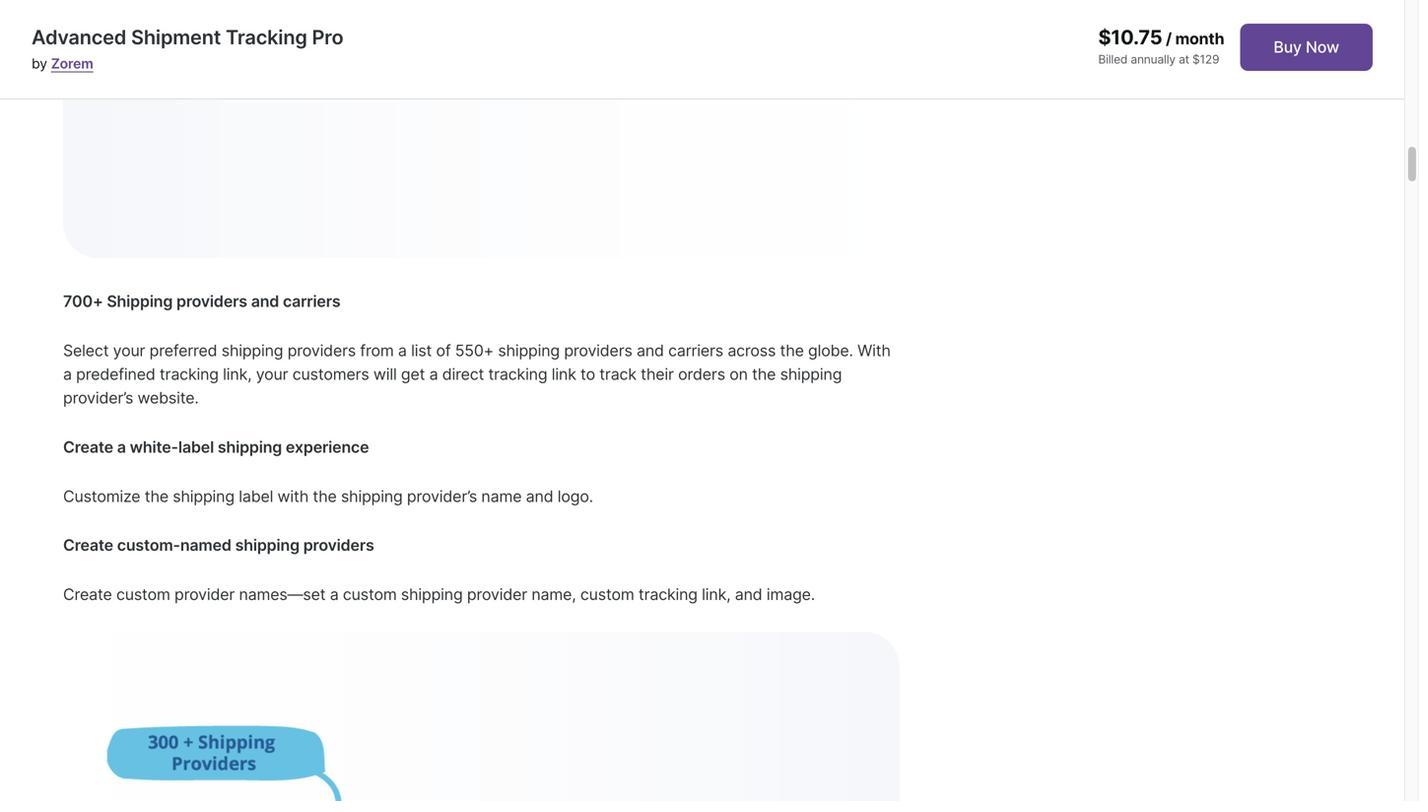 Task type: vqa. For each thing, say whether or not it's contained in the screenshot.
the rightmost custom
yes



Task type: locate. For each thing, give the bounding box(es) containing it.
the
[[780, 341, 804, 360], [752, 365, 776, 384], [145, 487, 169, 506], [313, 487, 337, 506]]

customize the shipping label with the shipping provider's name and logo.
[[63, 487, 593, 506]]

logo.
[[558, 487, 593, 506]]

the left globe.
[[780, 341, 804, 360]]

custom
[[116, 585, 170, 604], [343, 585, 397, 604], [580, 585, 634, 604]]

1 vertical spatial create
[[63, 536, 113, 555]]

550+
[[455, 341, 494, 360]]

tracking
[[160, 365, 219, 384], [488, 365, 547, 384], [638, 585, 698, 604]]

shipping
[[221, 341, 283, 360], [498, 341, 560, 360], [780, 365, 842, 384], [218, 437, 282, 457], [173, 487, 234, 506], [341, 487, 403, 506], [235, 536, 299, 555], [401, 585, 463, 604]]

on
[[729, 365, 748, 384]]

label down website.
[[178, 437, 214, 457]]

provider's
[[63, 388, 133, 408], [407, 487, 477, 506]]

the right with
[[313, 487, 337, 506]]

custom right name,
[[580, 585, 634, 604]]

label for white-
[[178, 437, 214, 457]]

0 horizontal spatial custom
[[116, 585, 170, 604]]

0 horizontal spatial tracking
[[160, 365, 219, 384]]

provider's inside select your preferred shipping providers from a list of 550+ shipping providers and carriers across the globe. with a predefined tracking link, your customers will get a direct tracking link to track their orders on the shipping provider's website.
[[63, 388, 133, 408]]

0 vertical spatial label
[[178, 437, 214, 457]]

1 vertical spatial carriers
[[668, 341, 723, 360]]

month
[[1175, 29, 1224, 48]]

label left with
[[239, 487, 273, 506]]

advanced shipment tracking pro by zorem
[[32, 25, 343, 72]]

at
[[1179, 52, 1189, 67]]

0 horizontal spatial provider's
[[63, 388, 133, 408]]

names—set
[[239, 585, 326, 604]]

zorem
[[51, 55, 93, 72]]

label for shipping
[[239, 487, 273, 506]]

providers up preferred
[[176, 292, 247, 311]]

0 horizontal spatial provider
[[174, 585, 235, 604]]

select your preferred shipping providers from a list of 550+ shipping providers and carriers across the globe. with a predefined tracking link, your customers will get a direct tracking link to track their orders on the shipping provider's website.
[[63, 341, 891, 408]]

provider's down predefined
[[63, 388, 133, 408]]

0 horizontal spatial link,
[[223, 365, 252, 384]]

1 horizontal spatial tracking
[[488, 365, 547, 384]]

provider's left the name
[[407, 487, 477, 506]]

3 create from the top
[[63, 585, 112, 604]]

to
[[580, 365, 595, 384]]

from
[[360, 341, 394, 360]]

a left white-
[[117, 437, 126, 457]]

0 vertical spatial create
[[63, 437, 113, 457]]

1 vertical spatial provider's
[[407, 487, 477, 506]]

0 vertical spatial link,
[[223, 365, 252, 384]]

3 custom from the left
[[580, 585, 634, 604]]

advanced
[[32, 25, 126, 49]]

1 vertical spatial your
[[256, 365, 288, 384]]

a right the names—set
[[330, 585, 339, 604]]

select
[[63, 341, 109, 360]]

1 horizontal spatial link,
[[702, 585, 731, 604]]

carriers
[[283, 292, 340, 311], [668, 341, 723, 360]]

by
[[32, 55, 47, 72]]

and inside select your preferred shipping providers from a list of 550+ shipping providers and carriers across the globe. with a predefined tracking link, your customers will get a direct tracking link to track their orders on the shipping provider's website.
[[637, 341, 664, 360]]

2 create from the top
[[63, 536, 113, 555]]

create for create a white-label shipping experience
[[63, 437, 113, 457]]

1 provider from the left
[[174, 585, 235, 604]]

and
[[251, 292, 279, 311], [637, 341, 664, 360], [526, 487, 553, 506], [735, 585, 762, 604]]

0 vertical spatial provider's
[[63, 388, 133, 408]]

provider
[[174, 585, 235, 604], [467, 585, 527, 604]]

buy now
[[1274, 37, 1339, 57]]

custom right the names—set
[[343, 585, 397, 604]]

carriers up customers
[[283, 292, 340, 311]]

$10.75
[[1098, 25, 1162, 49]]

white-
[[130, 437, 178, 457]]

1 horizontal spatial provider's
[[407, 487, 477, 506]]

1 vertical spatial label
[[239, 487, 273, 506]]

0 horizontal spatial label
[[178, 437, 214, 457]]

custom down custom-
[[116, 585, 170, 604]]

carriers up orders
[[668, 341, 723, 360]]

link,
[[223, 365, 252, 384], [702, 585, 731, 604]]

tracking
[[226, 25, 307, 49]]

your up predefined
[[113, 341, 145, 360]]

your left customers
[[256, 365, 288, 384]]

2 vertical spatial create
[[63, 585, 112, 604]]

2 horizontal spatial custom
[[580, 585, 634, 604]]

1 create from the top
[[63, 437, 113, 457]]

1 horizontal spatial custom
[[343, 585, 397, 604]]

their
[[641, 365, 674, 384]]

1 horizontal spatial label
[[239, 487, 273, 506]]

buy now link
[[1240, 24, 1373, 71]]

label
[[178, 437, 214, 457], [239, 487, 273, 506]]

provider down named
[[174, 585, 235, 604]]

provider left name,
[[467, 585, 527, 604]]

a
[[398, 341, 407, 360], [63, 365, 72, 384], [429, 365, 438, 384], [117, 437, 126, 457], [330, 585, 339, 604]]

name
[[481, 487, 522, 506]]

named
[[180, 536, 231, 555]]

1 custom from the left
[[116, 585, 170, 604]]

1 horizontal spatial provider
[[467, 585, 527, 604]]

image.
[[767, 585, 815, 604]]

0 vertical spatial your
[[113, 341, 145, 360]]

create custom-named shipping providers
[[63, 536, 374, 555]]

the down white-
[[145, 487, 169, 506]]

create a white-label shipping experience
[[63, 437, 369, 457]]

globe.
[[808, 341, 853, 360]]

1 horizontal spatial carriers
[[668, 341, 723, 360]]

get
[[401, 365, 425, 384]]

0 horizontal spatial your
[[113, 341, 145, 360]]

link, left image. on the right of page
[[702, 585, 731, 604]]

billed
[[1098, 52, 1128, 67]]

link, up create a white-label shipping experience on the bottom of page
[[223, 365, 252, 384]]

providers
[[176, 292, 247, 311], [287, 341, 356, 360], [564, 341, 632, 360], [303, 536, 374, 555]]

create
[[63, 437, 113, 457], [63, 536, 113, 555], [63, 585, 112, 604]]

your
[[113, 341, 145, 360], [256, 365, 288, 384]]

0 horizontal spatial carriers
[[283, 292, 340, 311]]



Task type: describe. For each thing, give the bounding box(es) containing it.
the right on
[[752, 365, 776, 384]]

predefined
[[76, 365, 155, 384]]

buy
[[1274, 37, 1302, 57]]

carriers inside select your preferred shipping providers from a list of 550+ shipping providers and carriers across the globe. with a predefined tracking link, your customers will get a direct tracking link to track their orders on the shipping provider's website.
[[668, 341, 723, 360]]

create custom provider names—set a custom shipping provider name, custom tracking link, and image.
[[63, 585, 815, 604]]

2 provider from the left
[[467, 585, 527, 604]]

custom-
[[117, 536, 180, 555]]

across
[[728, 341, 776, 360]]

create for create custom-named shipping providers
[[63, 536, 113, 555]]

shipping
[[107, 292, 173, 311]]

0 vertical spatial carriers
[[283, 292, 340, 311]]

link, inside select your preferred shipping providers from a list of 550+ shipping providers and carriers across the globe. with a predefined tracking link, your customers will get a direct tracking link to track their orders on the shipping provider's website.
[[223, 365, 252, 384]]

700+ shipping providers and carriers
[[63, 292, 340, 311]]

700+
[[63, 292, 103, 311]]

experience
[[286, 437, 369, 457]]

2 custom from the left
[[343, 585, 397, 604]]

providers up to
[[564, 341, 632, 360]]

with
[[857, 341, 891, 360]]

providers down the customize the shipping label with the shipping provider's name and logo.
[[303, 536, 374, 555]]

direct
[[442, 365, 484, 384]]

track
[[599, 365, 636, 384]]

2 horizontal spatial tracking
[[638, 585, 698, 604]]

list
[[411, 341, 432, 360]]

preferred
[[149, 341, 217, 360]]

orders
[[678, 365, 725, 384]]

a right get
[[429, 365, 438, 384]]

providers up customers
[[287, 341, 356, 360]]

will
[[373, 365, 397, 384]]

name,
[[531, 585, 576, 604]]

annually
[[1131, 52, 1176, 67]]

1 vertical spatial link,
[[702, 585, 731, 604]]

with
[[277, 487, 309, 506]]

link
[[552, 365, 576, 384]]

now
[[1306, 37, 1339, 57]]

customize
[[63, 487, 140, 506]]

$129
[[1192, 52, 1219, 67]]

website.
[[137, 388, 199, 408]]

/
[[1166, 29, 1172, 48]]

a down select
[[63, 365, 72, 384]]

shipment
[[131, 25, 221, 49]]

pro
[[312, 25, 343, 49]]

customers
[[292, 365, 369, 384]]

of
[[436, 341, 451, 360]]

create for create custom provider names—set a custom shipping provider name, custom tracking link, and image.
[[63, 585, 112, 604]]

zorem link
[[51, 55, 93, 72]]

a left list on the top left of the page
[[398, 341, 407, 360]]

$10.75 / month billed annually at $129
[[1098, 25, 1224, 67]]

1 horizontal spatial your
[[256, 365, 288, 384]]



